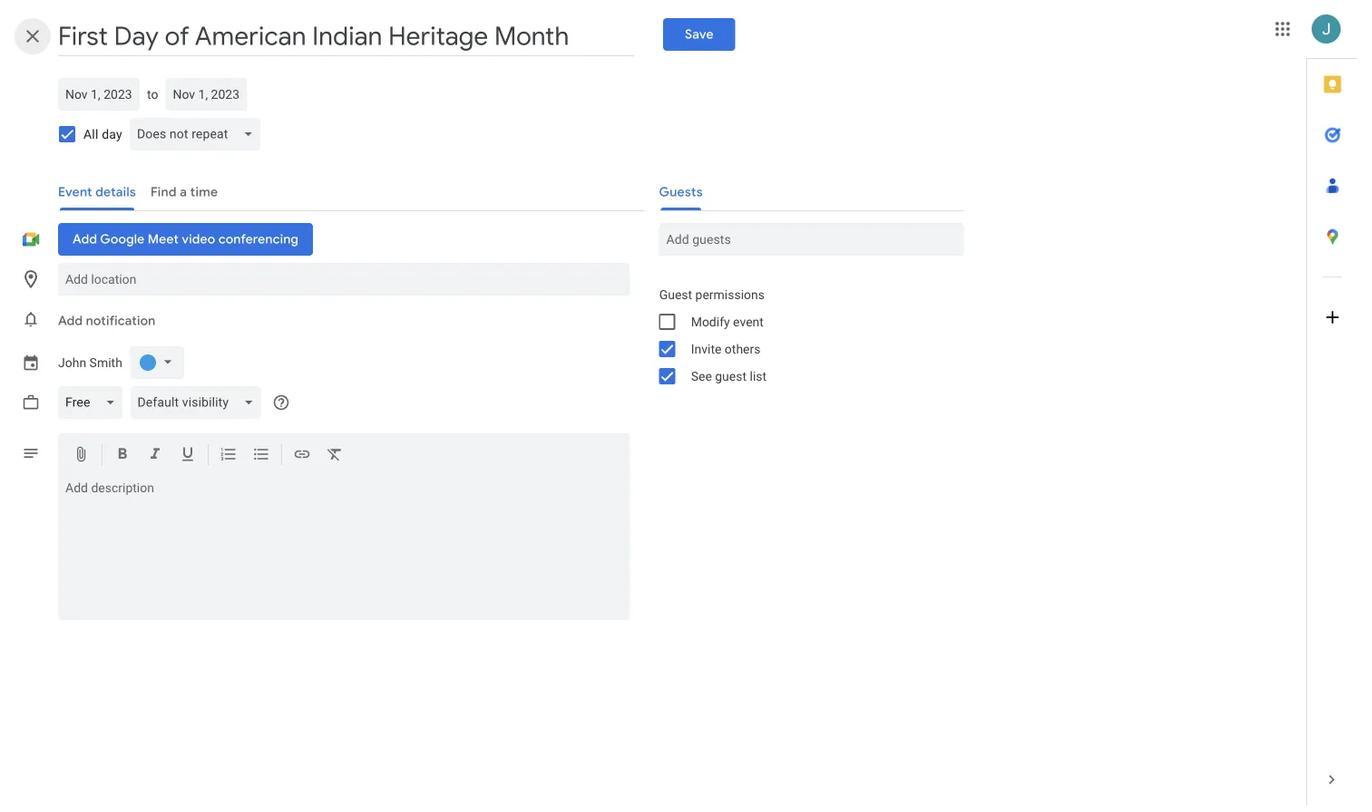Task type: describe. For each thing, give the bounding box(es) containing it.
john smith
[[58, 355, 122, 370]]

add
[[58, 313, 83, 329]]

others
[[725, 342, 761, 357]]

see guest list
[[691, 369, 767, 384]]

remove formatting image
[[326, 445, 344, 467]]

bold image
[[113, 445, 132, 467]]

save button
[[663, 18, 736, 51]]

permissions
[[695, 287, 765, 302]]

day
[[102, 127, 122, 142]]

Guests text field
[[666, 223, 957, 256]]

guest
[[659, 287, 692, 302]]

guest permissions
[[659, 287, 765, 302]]

all
[[83, 127, 98, 142]]

list
[[750, 369, 767, 384]]

modify
[[691, 314, 730, 329]]

invite
[[691, 342, 722, 357]]

Location text field
[[65, 263, 623, 296]]

event
[[733, 314, 764, 329]]

Title text field
[[58, 16, 634, 56]]

formatting options toolbar
[[58, 434, 630, 478]]

save
[[685, 26, 714, 43]]

group containing guest permissions
[[645, 281, 964, 390]]

modify event
[[691, 314, 764, 329]]

insert link image
[[293, 445, 311, 467]]

guest
[[715, 369, 747, 384]]

add notification button
[[51, 299, 163, 343]]



Task type: locate. For each thing, give the bounding box(es) containing it.
italic image
[[146, 445, 164, 467]]

see
[[691, 369, 712, 384]]

Start date text field
[[65, 83, 132, 105]]

group
[[645, 281, 964, 390]]

numbered list image
[[220, 445, 238, 467]]

invite others
[[691, 342, 761, 357]]

john
[[58, 355, 86, 370]]

all day
[[83, 127, 122, 142]]

bulleted list image
[[252, 445, 270, 467]]

add notification
[[58, 313, 155, 329]]

notification
[[86, 313, 155, 329]]

Description text field
[[58, 481, 630, 617]]

underline image
[[179, 445, 197, 467]]

End date text field
[[173, 83, 240, 105]]

None field
[[130, 118, 268, 151], [58, 386, 130, 419], [130, 386, 269, 419], [130, 118, 268, 151], [58, 386, 130, 419], [130, 386, 269, 419]]

smith
[[89, 355, 122, 370]]

tab list
[[1307, 59, 1357, 755]]

to
[[147, 87, 158, 102]]



Task type: vqa. For each thing, say whether or not it's contained in the screenshot.
the bottommost November 3 'element'
no



